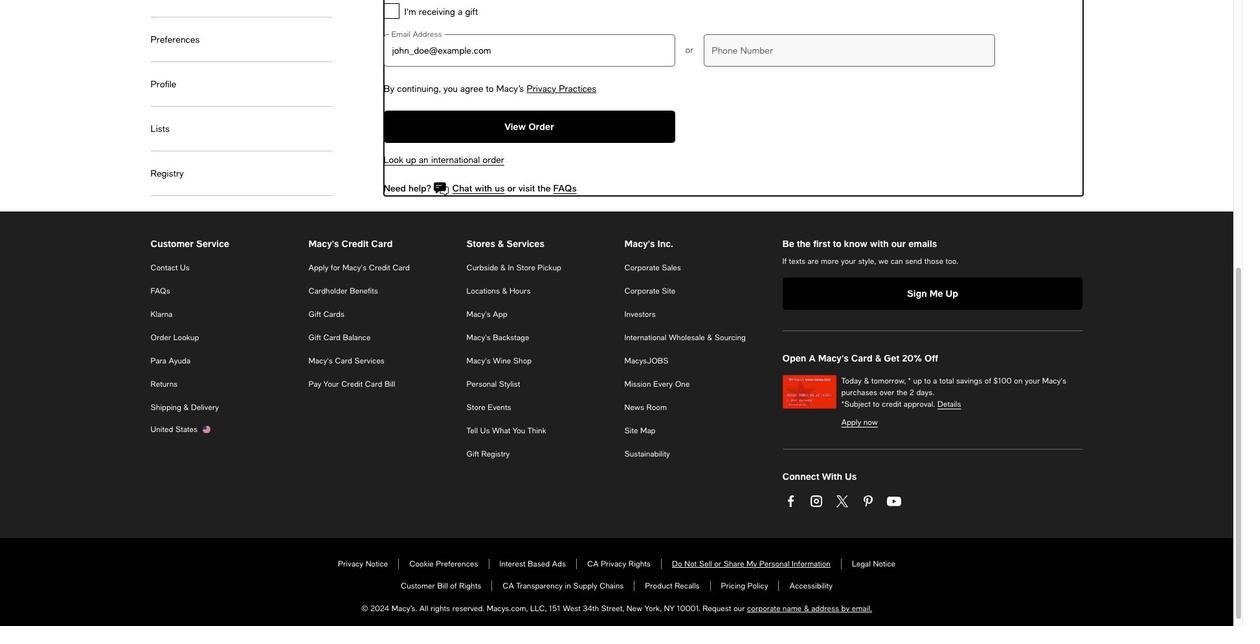Task type: vqa. For each thing, say whether or not it's contained in the screenshot.
radio
no



Task type: locate. For each thing, give the bounding box(es) containing it.
I'm receiving a gift checkbox
[[384, 3, 399, 19]]

main content
[[384, 0, 1083, 143]]

us is the selected country image
[[203, 426, 211, 434]]

visit us on twitter image
[[835, 494, 850, 510]]

  telephone field
[[704, 34, 996, 67]]

visit us on youtube image
[[886, 494, 902, 510]]

macys social media element
[[783, 471, 1083, 484]]

  email field
[[384, 34, 675, 67]]



Task type: describe. For each thing, give the bounding box(es) containing it.
visit us on facebook image
[[783, 494, 798, 510]]

visit us on pinterest image
[[860, 494, 876, 510]]

today & tomorrow, up to a total savings of $100 on your macy's purchases over the 2 days. element
[[842, 377, 906, 386]]

visit us on instagram image
[[809, 494, 824, 510]]



